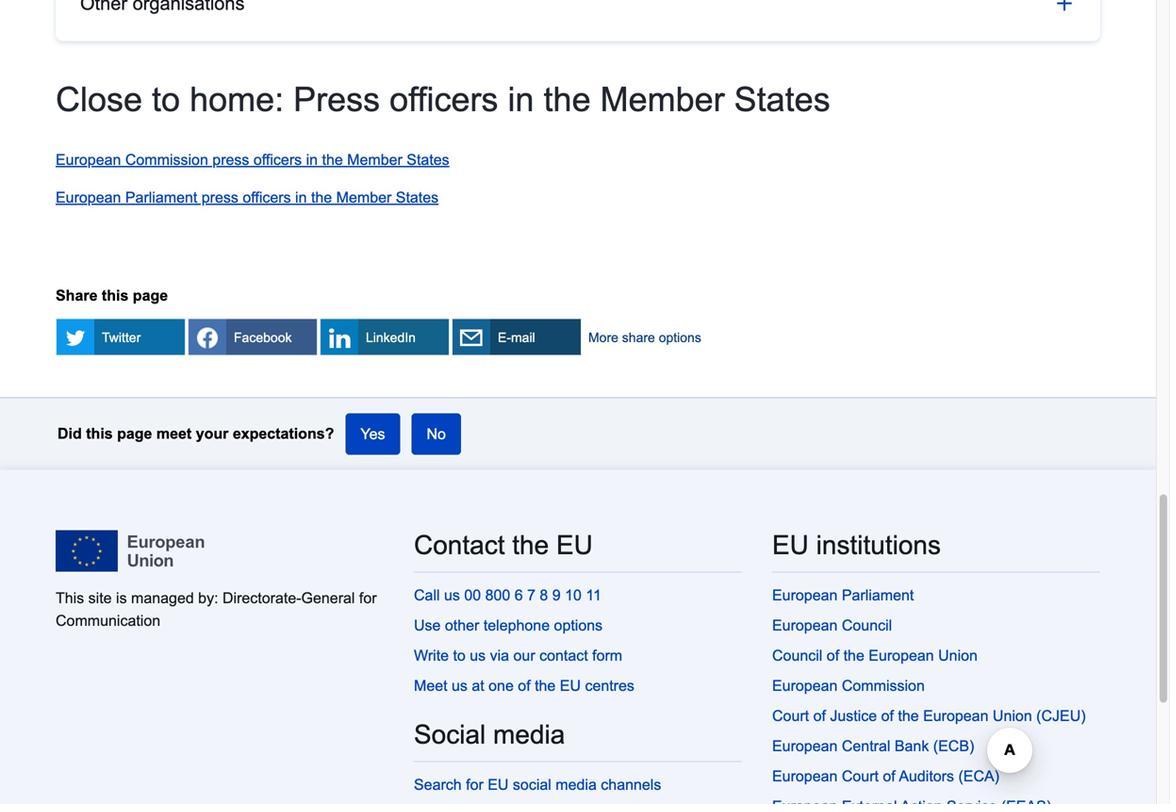 Task type: locate. For each thing, give the bounding box(es) containing it.
1 vertical spatial commission
[[842, 677, 925, 694]]

0 vertical spatial in
[[508, 81, 534, 118]]

00
[[464, 587, 481, 604]]

1 vertical spatial for
[[466, 776, 484, 793]]

for
[[359, 590, 377, 607], [466, 776, 484, 793]]

commission for european commission
[[842, 677, 925, 694]]

for right search
[[466, 776, 484, 793]]

1 horizontal spatial parliament
[[842, 587, 914, 604]]

1 vertical spatial states
[[407, 151, 449, 168]]

to
[[152, 81, 180, 118], [453, 647, 466, 664]]

1 vertical spatial parliament
[[842, 587, 914, 604]]

member
[[600, 81, 725, 118], [347, 151, 402, 168], [336, 189, 392, 206]]

this
[[56, 590, 84, 607]]

1 vertical spatial council
[[772, 647, 823, 664]]

social
[[513, 776, 551, 793]]

use other telephone options link
[[414, 617, 603, 634]]

european council
[[772, 617, 892, 634]]

communication
[[56, 612, 160, 629]]

no
[[427, 425, 446, 442]]

media right social on the bottom left of page
[[556, 776, 597, 793]]

meet
[[414, 677, 447, 694]]

court left justice
[[772, 707, 809, 724]]

to right "close"
[[152, 81, 180, 118]]

11
[[586, 587, 602, 604]]

council down the "european council" link
[[772, 647, 823, 664]]

options
[[659, 330, 701, 345], [554, 617, 603, 634]]

0 horizontal spatial union
[[938, 647, 978, 664]]

for right general
[[359, 590, 377, 607]]

european commission
[[772, 677, 925, 694]]

this right share
[[102, 287, 129, 304]]

our
[[513, 647, 535, 664]]

(eca)
[[958, 768, 999, 785]]

write to us via our contact form link
[[414, 647, 622, 664]]

0 horizontal spatial commission
[[125, 151, 208, 168]]

media
[[493, 720, 565, 749], [556, 776, 597, 793]]

page up 'twitter' link
[[133, 287, 168, 304]]

commission down council of the european union link
[[842, 677, 925, 694]]

european for european parliament press officers in the member states
[[56, 189, 121, 206]]

1 vertical spatial court
[[842, 768, 879, 785]]

options right share on the right of page
[[659, 330, 701, 345]]

1 horizontal spatial to
[[453, 647, 466, 664]]

commission up european parliament press officers in the member states
[[125, 151, 208, 168]]

(cjeu)
[[1036, 707, 1086, 724]]

justice
[[830, 707, 877, 724]]

states for european parliament press officers in the member states
[[396, 189, 439, 206]]

the
[[544, 81, 591, 118], [322, 151, 343, 168], [311, 189, 332, 206], [512, 530, 549, 560], [844, 647, 864, 664], [535, 677, 556, 694], [898, 707, 919, 724]]

1 vertical spatial media
[[556, 776, 597, 793]]

1 horizontal spatial court
[[842, 768, 879, 785]]

commission
[[125, 151, 208, 168], [842, 677, 925, 694]]

european for european commission press officers in the member states
[[56, 151, 121, 168]]

council
[[842, 617, 892, 634], [772, 647, 823, 664]]

via
[[490, 647, 509, 664]]

press down european commission press officers in the member states link
[[202, 189, 238, 206]]

use other telephone options
[[414, 617, 603, 634]]

0 horizontal spatial court
[[772, 707, 809, 724]]

press for parliament
[[202, 189, 238, 206]]

2 vertical spatial states
[[396, 189, 439, 206]]

0 horizontal spatial for
[[359, 590, 377, 607]]

home:
[[190, 81, 284, 118]]

1 horizontal spatial union
[[993, 707, 1032, 724]]

managed
[[131, 590, 194, 607]]

parliament for european parliament press officers in the member states
[[125, 189, 197, 206]]

centres
[[585, 677, 634, 694]]

2 vertical spatial officers
[[243, 189, 291, 206]]

in
[[508, 81, 534, 118], [306, 151, 318, 168], [295, 189, 307, 206]]

twitter link
[[56, 318, 186, 356]]

us left 00
[[444, 587, 460, 604]]

0 vertical spatial parliament
[[125, 189, 197, 206]]

officers for european commission press officers in the member states
[[254, 151, 302, 168]]

european for european commission
[[772, 677, 838, 694]]

union up the court of justice of the european union (cjeu)
[[938, 647, 978, 664]]

of left justice
[[813, 707, 826, 724]]

european for european council
[[772, 617, 838, 634]]

did this page meet your expectations?
[[58, 425, 334, 442]]

1 vertical spatial options
[[554, 617, 603, 634]]

us for at
[[452, 677, 468, 694]]

0 vertical spatial court
[[772, 707, 809, 724]]

press up european parliament press officers in the member states
[[212, 151, 249, 168]]

this right did
[[86, 425, 113, 442]]

0 vertical spatial press
[[212, 151, 249, 168]]

2 vertical spatial member
[[336, 189, 392, 206]]

1 horizontal spatial options
[[659, 330, 701, 345]]

contact
[[539, 647, 588, 664]]

1 vertical spatial in
[[306, 151, 318, 168]]

0 vertical spatial for
[[359, 590, 377, 607]]

officers
[[390, 81, 498, 118], [254, 151, 302, 168], [243, 189, 291, 206]]

0 vertical spatial us
[[444, 587, 460, 604]]

european central bank (ecb) link
[[772, 738, 974, 755]]

channels
[[601, 776, 661, 793]]

1 vertical spatial union
[[993, 707, 1032, 724]]

member for european commission press officers in the member states
[[347, 151, 402, 168]]

0 vertical spatial page
[[133, 287, 168, 304]]

share
[[622, 330, 655, 345]]

to for us
[[453, 647, 466, 664]]

council up council of the european union link
[[842, 617, 892, 634]]

0 vertical spatial to
[[152, 81, 180, 118]]

0 horizontal spatial to
[[152, 81, 180, 118]]

bank
[[895, 738, 929, 755]]

linkedin
[[366, 330, 416, 345]]

of
[[827, 647, 839, 664], [518, 677, 531, 694], [813, 707, 826, 724], [881, 707, 894, 724], [883, 768, 896, 785]]

(ecb)
[[933, 738, 974, 755]]

0 vertical spatial this
[[102, 287, 129, 304]]

write
[[414, 647, 449, 664]]

more share options link
[[584, 319, 714, 355]]

council of the european union link
[[772, 647, 978, 664]]

media down meet us at one of the eu centres
[[493, 720, 565, 749]]

contact the eu
[[414, 530, 593, 560]]

court down central
[[842, 768, 879, 785]]

european commission press officers in the member states
[[56, 151, 449, 168]]

1 horizontal spatial commission
[[842, 677, 925, 694]]

page left meet
[[117, 425, 152, 442]]

2 vertical spatial us
[[452, 677, 468, 694]]

union left (cjeu) at the right of the page
[[993, 707, 1032, 724]]

eu left social on the bottom left of page
[[488, 776, 509, 793]]

1 vertical spatial us
[[470, 647, 486, 664]]

european
[[56, 151, 121, 168], [56, 189, 121, 206], [772, 587, 838, 604], [772, 617, 838, 634], [869, 647, 934, 664], [772, 677, 838, 694], [923, 707, 989, 724], [772, 738, 838, 755], [772, 768, 838, 785]]

options down '10'
[[554, 617, 603, 634]]

member for european parliament press officers in the member states
[[336, 189, 392, 206]]

european parliament link
[[772, 587, 914, 604]]

did
[[58, 425, 82, 442]]

10
[[565, 587, 582, 604]]

1 vertical spatial member
[[347, 151, 402, 168]]

1 vertical spatial press
[[202, 189, 238, 206]]

page for share
[[133, 287, 168, 304]]

social media
[[414, 720, 565, 749]]

european parliament press officers in the member states
[[56, 189, 439, 206]]

0 vertical spatial union
[[938, 647, 978, 664]]

press
[[212, 151, 249, 168], [202, 189, 238, 206]]

us
[[444, 587, 460, 604], [470, 647, 486, 664], [452, 677, 468, 694]]

0 vertical spatial council
[[842, 617, 892, 634]]

this
[[102, 287, 129, 304], [86, 425, 113, 442]]

directorate-
[[222, 590, 301, 607]]

1 horizontal spatial for
[[466, 776, 484, 793]]

0 vertical spatial media
[[493, 720, 565, 749]]

us left the at
[[452, 677, 468, 694]]

2 vertical spatial in
[[295, 189, 307, 206]]

states
[[734, 81, 830, 118], [407, 151, 449, 168], [396, 189, 439, 206]]

european for european central bank (ecb)
[[772, 738, 838, 755]]

1 vertical spatial officers
[[254, 151, 302, 168]]

search for eu social media channels
[[414, 776, 661, 793]]

0 vertical spatial commission
[[125, 151, 208, 168]]

us for 00
[[444, 587, 460, 604]]

1 vertical spatial this
[[86, 425, 113, 442]]

yes
[[361, 425, 385, 442]]

1 vertical spatial page
[[117, 425, 152, 442]]

us left via
[[470, 647, 486, 664]]

european union flag image
[[56, 530, 204, 572]]

to right write
[[453, 647, 466, 664]]

page
[[133, 287, 168, 304], [117, 425, 152, 442]]

0 horizontal spatial options
[[554, 617, 603, 634]]

yes button
[[345, 413, 400, 455]]

0 horizontal spatial parliament
[[125, 189, 197, 206]]

1 vertical spatial to
[[453, 647, 466, 664]]

use
[[414, 617, 441, 634]]

in for european commission press officers in the member states
[[306, 151, 318, 168]]

parliament
[[125, 189, 197, 206], [842, 587, 914, 604]]



Task type: vqa. For each thing, say whether or not it's contained in the screenshot.
first if from the bottom of the page
no



Task type: describe. For each thing, give the bounding box(es) containing it.
call us 00 800 6 7 8 9 10 11
[[414, 587, 602, 604]]

european commission press officers in the member states link
[[56, 151, 449, 168]]

council of the european union
[[772, 647, 978, 664]]

central
[[842, 738, 890, 755]]

commission for european commission press officers in the member states
[[125, 151, 208, 168]]

6
[[515, 587, 523, 604]]

share
[[56, 287, 98, 304]]

officers for european parliament press officers in the member states
[[243, 189, 291, 206]]

9
[[552, 587, 561, 604]]

form
[[592, 647, 622, 664]]

of up european central bank (ecb) link
[[881, 707, 894, 724]]

european commission link
[[772, 677, 925, 694]]

general
[[301, 590, 355, 607]]

linkedin link
[[320, 318, 450, 356]]

write to us via our contact form
[[414, 647, 622, 664]]

share this page
[[56, 287, 168, 304]]

site
[[88, 590, 112, 607]]

in for european parliament press officers in the member states
[[295, 189, 307, 206]]

no button
[[412, 413, 461, 455]]

facebook
[[234, 330, 292, 345]]

european for european parliament
[[772, 587, 838, 604]]

expectations?
[[233, 425, 334, 442]]

institutions
[[816, 530, 941, 560]]

your
[[196, 425, 229, 442]]

at
[[472, 677, 484, 694]]

is
[[116, 590, 127, 607]]

auditors
[[899, 768, 954, 785]]

to for home:
[[152, 81, 180, 118]]

of right one
[[518, 677, 531, 694]]

this site is managed by: directorate-general for communication
[[56, 590, 377, 629]]

of down european council
[[827, 647, 839, 664]]

of down european central bank (ecb)
[[883, 768, 896, 785]]

0 vertical spatial member
[[600, 81, 725, 118]]

search
[[414, 776, 462, 793]]

this for did
[[86, 425, 113, 442]]

e-mail
[[498, 330, 535, 345]]

press
[[293, 81, 380, 118]]

press for commission
[[212, 151, 249, 168]]

more share options
[[588, 330, 701, 345]]

telephone
[[484, 617, 550, 634]]

for inside this site is managed by: directorate-general for communication
[[359, 590, 377, 607]]

page for did
[[117, 425, 152, 442]]

close to home: press officers in the member states
[[56, 81, 830, 118]]

meet
[[156, 425, 192, 442]]

eu down contact
[[560, 677, 581, 694]]

parliament for european parliament
[[842, 587, 914, 604]]

one
[[489, 677, 514, 694]]

other
[[445, 617, 479, 634]]

eu up '10'
[[556, 530, 593, 560]]

states for european commission press officers in the member states
[[407, 151, 449, 168]]

contact
[[414, 530, 505, 560]]

facebook link
[[188, 318, 318, 356]]

1 horizontal spatial council
[[842, 617, 892, 634]]

court of justice of the european union (cjeu) link
[[772, 707, 1086, 724]]

0 vertical spatial options
[[659, 330, 701, 345]]

0 vertical spatial states
[[734, 81, 830, 118]]

e-mail link
[[452, 318, 582, 356]]

twitter
[[102, 330, 141, 345]]

european parliament press officers in the member states link
[[56, 189, 439, 206]]

mail
[[511, 330, 535, 345]]

0 horizontal spatial council
[[772, 647, 823, 664]]

8
[[540, 587, 548, 604]]

european for european court of auditors (eca)
[[772, 768, 838, 785]]

search for eu social media channels link
[[414, 776, 661, 793]]

7
[[527, 587, 536, 604]]

eu up european parliament link
[[772, 530, 809, 560]]

m image
[[1053, 0, 1076, 14]]

european court of auditors (eca) link
[[772, 768, 999, 785]]

eu institutions
[[772, 530, 941, 560]]

more
[[588, 330, 618, 345]]

european court of auditors (eca)
[[772, 768, 999, 785]]

meet us at one of the eu centres link
[[414, 677, 634, 694]]

call
[[414, 587, 440, 604]]

800
[[485, 587, 510, 604]]

this for share
[[102, 287, 129, 304]]

e-
[[498, 330, 511, 345]]

european central bank (ecb)
[[772, 738, 974, 755]]

close
[[56, 81, 142, 118]]

european parliament
[[772, 587, 914, 604]]

0 vertical spatial officers
[[390, 81, 498, 118]]

european council link
[[772, 617, 892, 634]]

meet us at one of the eu centres
[[414, 677, 634, 694]]

social
[[414, 720, 486, 749]]

call us 00 800 6 7 8 9 10 11 link
[[414, 587, 602, 604]]



